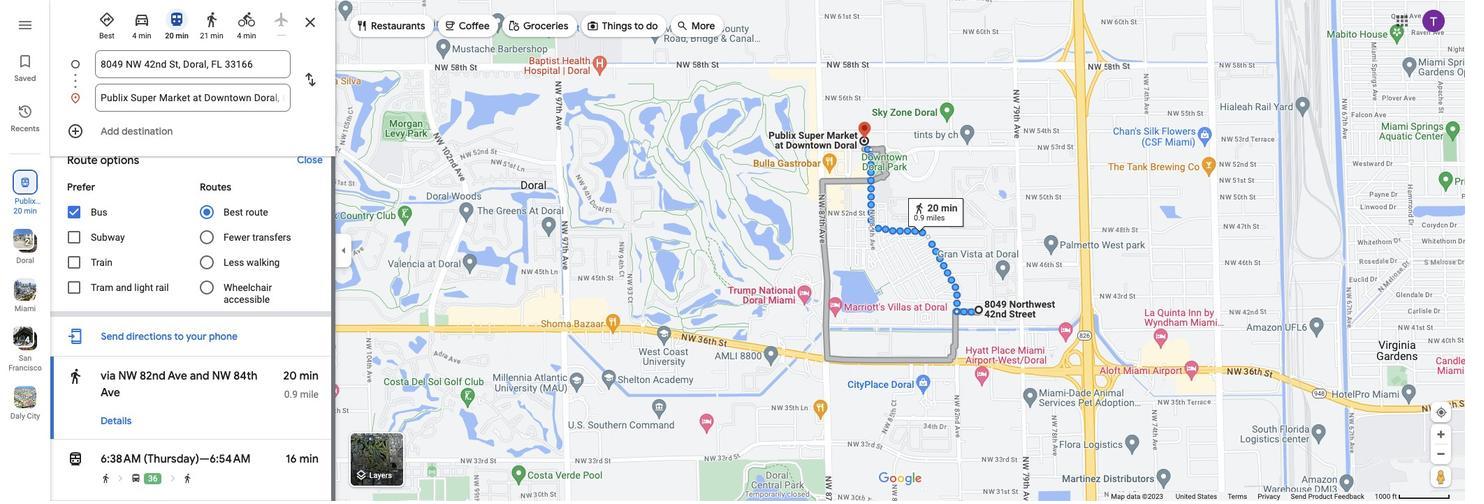 Task type: describe. For each thing, give the bounding box(es) containing it.
saved
[[14, 73, 36, 83]]

16
[[286, 453, 297, 467]]

1 list item from the top
[[50, 50, 336, 95]]

less walking
[[224, 257, 280, 268]]

16 min
[[286, 453, 319, 467]]

best for best
[[99, 31, 115, 41]]

1 horizontal spatial ave
[[168, 370, 187, 384]]

none field destination publix super market at downtown doral, 8455 nw 53rd terrace, doral, fl 33166
[[101, 84, 285, 112]]

2 places element
[[15, 236, 30, 249]]

36
[[148, 475, 158, 484]]

 restaurants
[[356, 18, 425, 33]]

feedback
[[1335, 494, 1365, 501]]

daly
[[10, 412, 25, 422]]

reverse starting point and destination image
[[302, 71, 319, 88]]

©2023
[[1143, 494, 1164, 501]]

san francisco
[[9, 354, 42, 373]]


[[356, 18, 368, 33]]

send product feedback
[[1292, 494, 1365, 501]]

menu image
[[17, 17, 34, 34]]

close directions image
[[302, 14, 319, 31]]

daly city
[[10, 412, 40, 422]]

(thursday)
[[144, 453, 199, 467]]

walking image inside 21 min option
[[203, 11, 220, 28]]

groceries
[[524, 20, 569, 32]]

city
[[27, 412, 40, 422]]

send for send product feedback
[[1292, 494, 1307, 501]]

add destination
[[101, 125, 173, 138]]

none radio inside google maps element
[[267, 6, 296, 36]]

send directions to your phone
[[101, 331, 238, 343]]

and inside nw 82nd ave and nw 84th ave
[[190, 370, 209, 384]]

united states
[[1176, 494, 1218, 501]]

transit image inside 20 min option
[[168, 11, 185, 28]]

terms
[[1228, 494, 1248, 501]]

21
[[200, 31, 209, 41]]

2 , then image from the left
[[168, 474, 178, 484]]

20 inside 20 min 0.9 mile
[[283, 370, 297, 384]]

send for send directions to your phone
[[101, 331, 124, 343]]

4 min for the driving image
[[132, 31, 151, 41]]

 more
[[676, 18, 715, 33]]

none field starting point 8049 nw 42nd st, doral, fl 33166
[[101, 50, 285, 78]]

train
[[91, 257, 113, 268]]

terms button
[[1228, 493, 1248, 502]]

ft
[[1393, 494, 1398, 501]]

 list
[[0, 0, 50, 502]]

miami button
[[0, 273, 50, 317]]

walking image containing 
[[67, 367, 84, 387]]

2 walk image from the left
[[183, 474, 193, 484]]

details
[[101, 415, 132, 428]]

Starting point 8049 NW 42nd St, Doral, FL 33166 field
[[101, 56, 285, 73]]

6:38 am (thursday) — 6:54 am
[[101, 453, 251, 467]]

4 inside the  list
[[25, 336, 30, 345]]

subway
[[91, 232, 125, 243]]

4 min for cycling image
[[237, 31, 256, 41]]

to for send
[[174, 331, 184, 343]]

2 list item from the top
[[50, 84, 336, 112]]

your
[[186, 331, 207, 343]]

things
[[602, 20, 632, 32]]


[[587, 18, 599, 33]]

 inside list
[[19, 175, 31, 190]]

route
[[246, 207, 268, 218]]

driving image
[[134, 11, 150, 28]]

prefer bus
[[67, 181, 107, 218]]


[[67, 367, 84, 387]]

collapse side panel image
[[336, 243, 352, 259]]

wheelchair accessible
[[224, 282, 272, 305]]

options
[[100, 154, 139, 168]]

privacy
[[1258, 494, 1281, 501]]

20 min inside the  list
[[13, 207, 37, 216]]

—
[[199, 453, 210, 467]]

directions main content
[[50, 0, 336, 502]]

product
[[1309, 494, 1333, 501]]

min right 21
[[211, 31, 224, 41]]

phone
[[209, 331, 238, 343]]

do
[[646, 20, 658, 32]]

fewer transfers
[[224, 232, 291, 243]]

1 , then image from the left
[[116, 474, 126, 484]]

wheelchair
[[224, 282, 272, 294]]

 things to do
[[587, 18, 658, 33]]


[[676, 18, 689, 33]]

light
[[134, 282, 153, 294]]

mile
[[300, 389, 319, 401]]

1 walk image from the left
[[101, 474, 111, 484]]

daly city button
[[0, 381, 50, 424]]

best for best route
[[224, 207, 243, 218]]

1 vertical spatial ave
[[101, 387, 120, 401]]

 groceries
[[508, 18, 569, 33]]

zoom in image
[[1437, 430, 1447, 440]]

show street view coverage image
[[1432, 467, 1452, 488]]

prefer
[[67, 181, 95, 194]]

20 min 0.9 mile
[[283, 370, 319, 401]]

min down the driving image
[[139, 31, 151, 41]]

nw 82nd ave and nw 84th ave
[[101, 370, 258, 401]]

min right 16
[[299, 453, 319, 467]]

2 nw from the left
[[212, 370, 231, 384]]

4 for cycling image
[[237, 31, 242, 41]]

tram and light rail
[[91, 282, 169, 294]]



Task type: vqa. For each thing, say whether or not it's contained in the screenshot.
middle St
no



Task type: locate. For each thing, give the bounding box(es) containing it.
 inside directions main content
[[67, 450, 84, 470]]

nw left 84th
[[212, 370, 231, 384]]

saved button
[[0, 48, 50, 87]]

united states button
[[1176, 493, 1218, 502]]

2
[[25, 238, 30, 247]]

0 vertical spatial 
[[19, 175, 31, 190]]

best inside best option
[[99, 31, 115, 41]]

bus image
[[131, 474, 141, 484]]

4 up san
[[25, 336, 30, 345]]

20 min up 2
[[13, 207, 37, 216]]

list item up add destination button
[[50, 84, 336, 112]]

1 horizontal spatial transit image
[[168, 11, 185, 28]]

google account: tyler black  
(blacklashes1000@gmail.com) image
[[1423, 10, 1446, 32]]

4 min down the driving image
[[132, 31, 151, 41]]

ave right 82nd at bottom left
[[168, 370, 187, 384]]

, then image left bus 'image'
[[116, 474, 126, 484]]

min inside 20 min 0.9 mile
[[299, 370, 319, 384]]

list
[[50, 50, 336, 112]]

4 inside radio
[[237, 31, 242, 41]]

to inside  things to do
[[635, 20, 644, 32]]

close
[[297, 154, 323, 166]]

, then image down '(thursday)' at left bottom
[[168, 474, 178, 484]]

best left route on the left top of page
[[224, 207, 243, 218]]

0 vertical spatial none field
[[101, 50, 285, 78]]

min inside radio
[[243, 31, 256, 41]]

less
[[224, 257, 244, 268]]

4 min down cycling image
[[237, 31, 256, 41]]

None field
[[101, 50, 285, 78], [101, 84, 285, 112]]

0 horizontal spatial 4 min
[[132, 31, 151, 41]]

add destination button
[[50, 117, 336, 145]]

best
[[99, 31, 115, 41], [224, 207, 243, 218]]

2 horizontal spatial 20
[[283, 370, 297, 384]]

, then image
[[116, 474, 126, 484], [168, 474, 178, 484]]

 coffee
[[444, 18, 490, 33]]

1 vertical spatial 
[[67, 450, 84, 470]]

0 vertical spatial to
[[635, 20, 644, 32]]

francisco
[[9, 364, 42, 373]]

min up mile
[[299, 370, 319, 384]]

accessible
[[224, 294, 270, 305]]

min down cycling image
[[243, 31, 256, 41]]

walk image down 6:38 am
[[101, 474, 111, 484]]

ave
[[168, 370, 187, 384], [101, 387, 120, 401]]

walking image left via
[[67, 367, 84, 387]]

directions
[[126, 331, 172, 343]]

1 vertical spatial walking image
[[67, 367, 84, 387]]

recents
[[11, 124, 40, 134]]

0 vertical spatial ave
[[168, 370, 187, 384]]

bus
[[91, 207, 107, 218]]

20 inside option
[[165, 31, 174, 41]]

nw left 82nd at bottom left
[[118, 370, 137, 384]]

show your location image
[[1436, 407, 1448, 419]]

footer
[[1112, 493, 1376, 502]]

20 inside the  list
[[13, 207, 22, 216]]

to left your
[[174, 331, 184, 343]]

privacy button
[[1258, 493, 1281, 502]]

cycling image
[[238, 11, 255, 28]]

walking image
[[203, 11, 220, 28], [67, 367, 84, 387]]

routes
[[200, 181, 232, 194]]

21 min radio
[[197, 6, 226, 41]]

4 for the driving image
[[132, 31, 137, 41]]

walking image up '21 min'
[[203, 11, 220, 28]]

flights image
[[273, 11, 290, 28]]

4 down cycling image
[[237, 31, 242, 41]]

ave down via
[[101, 387, 120, 401]]

footer inside google maps element
[[1112, 493, 1376, 502]]

transit image
[[168, 11, 185, 28], [67, 450, 84, 470]]

none field for first list item
[[101, 50, 285, 78]]

0 horizontal spatial walk image
[[101, 474, 111, 484]]

1 none field from the top
[[101, 50, 285, 78]]

0 vertical spatial and
[[116, 282, 132, 294]]

0 horizontal spatial send
[[101, 331, 124, 343]]

1 vertical spatial 20
[[13, 207, 22, 216]]

1 horizontal spatial best
[[224, 207, 243, 218]]

20 up 2 places element
[[13, 207, 22, 216]]

to inside button
[[174, 331, 184, 343]]

doral
[[16, 257, 34, 266]]

min
[[139, 31, 151, 41], [176, 31, 189, 41], [211, 31, 224, 41], [243, 31, 256, 41], [24, 207, 37, 216], [299, 370, 319, 384], [299, 453, 319, 467]]

route
[[67, 154, 98, 168]]

send inside directions main content
[[101, 331, 124, 343]]

2 vertical spatial 20
[[283, 370, 297, 384]]

4 min inside 4 min option
[[132, 31, 151, 41]]

to for 
[[635, 20, 644, 32]]

0 vertical spatial send
[[101, 331, 124, 343]]

transfers
[[252, 232, 291, 243]]

via
[[101, 370, 118, 384]]

send left product
[[1292, 494, 1307, 501]]

1 vertical spatial transit image
[[67, 450, 84, 470]]

0 horizontal spatial best
[[99, 31, 115, 41]]

recents button
[[0, 98, 50, 137]]

1 horizontal spatial 20
[[165, 31, 174, 41]]

6:38 am
[[101, 453, 141, 467]]

1 vertical spatial best
[[224, 207, 243, 218]]

best down 'best travel modes' icon
[[99, 31, 115, 41]]

21 min
[[200, 31, 224, 41]]

4 min inside 4 min radio
[[237, 31, 256, 41]]

and down your
[[190, 370, 209, 384]]

transit image left 6:38 am
[[67, 450, 84, 470]]

list item down 21
[[50, 50, 336, 95]]


[[508, 18, 521, 33]]

rail
[[156, 282, 169, 294]]

best travel modes image
[[99, 11, 115, 28]]

send directions to your phone button
[[94, 323, 245, 351]]

1 horizontal spatial 4
[[132, 31, 137, 41]]

1 vertical spatial to
[[174, 331, 184, 343]]


[[444, 18, 456, 33]]

transit image right the driving image
[[168, 11, 185, 28]]

1 horizontal spatial 
[[67, 450, 84, 470]]

20 min inside option
[[165, 31, 189, 41]]

Best radio
[[92, 6, 122, 41]]


[[19, 175, 31, 190], [67, 450, 84, 470]]

best route
[[224, 207, 268, 218]]

1 horizontal spatial 20 min
[[165, 31, 189, 41]]

route options
[[67, 154, 139, 168]]

 down recents
[[19, 175, 31, 190]]

4 min
[[132, 31, 151, 41], [237, 31, 256, 41]]

0 horizontal spatial transit image
[[67, 450, 84, 470]]

tram
[[91, 282, 113, 294]]

0 vertical spatial transit image
[[168, 11, 185, 28]]

fewer
[[224, 232, 250, 243]]

to left do
[[635, 20, 644, 32]]

google maps element
[[0, 0, 1466, 502]]

nw
[[118, 370, 137, 384], [212, 370, 231, 384]]

None radio
[[267, 6, 296, 36]]

1 horizontal spatial 4 min
[[237, 31, 256, 41]]

walking
[[247, 257, 280, 268]]

none field up add destination button
[[101, 84, 285, 112]]

details button
[[94, 409, 139, 434]]

1 horizontal spatial walk image
[[183, 474, 193, 484]]

0 vertical spatial walking image
[[203, 11, 220, 28]]

min inside the  list
[[24, 207, 37, 216]]

1 vertical spatial 20 min
[[13, 207, 37, 216]]

Destination Publix Super Market at Downtown Doral, 8455 NW 53rd Terrace, Doral, FL 33166 field
[[101, 89, 285, 106]]

transit image inside directions main content
[[67, 450, 84, 470]]

footer containing map data ©2023
[[1112, 493, 1376, 502]]

list item
[[50, 50, 336, 95], [50, 84, 336, 112]]

82nd
[[140, 370, 166, 384]]

map data ©2023
[[1112, 494, 1166, 501]]

more
[[692, 20, 715, 32]]

0 horizontal spatial walking image
[[67, 367, 84, 387]]

1 horizontal spatial send
[[1292, 494, 1307, 501]]

add
[[101, 125, 119, 138]]

84th
[[234, 370, 258, 384]]

0 vertical spatial 20 min
[[165, 31, 189, 41]]

0 horizontal spatial 4
[[25, 336, 30, 345]]

20 min left 21
[[165, 31, 189, 41]]

0 vertical spatial best
[[99, 31, 115, 41]]

to
[[635, 20, 644, 32], [174, 331, 184, 343]]

walk image
[[101, 474, 111, 484], [183, 474, 193, 484]]

united
[[1176, 494, 1196, 501]]

0 horizontal spatial 20
[[13, 207, 22, 216]]

none field down 21
[[101, 50, 285, 78]]

0 horizontal spatial nw
[[118, 370, 137, 384]]

1000
[[1376, 494, 1391, 501]]

walk image down 6:38 am (thursday) — 6:54 am
[[183, 474, 193, 484]]

20 right 4 min option
[[165, 31, 174, 41]]

1 horizontal spatial walking image
[[203, 11, 220, 28]]

san
[[19, 354, 32, 364]]

2 horizontal spatial 4
[[237, 31, 242, 41]]

min left 21
[[176, 31, 189, 41]]

20 up 0.9
[[283, 370, 297, 384]]

coffee
[[459, 20, 490, 32]]

layers
[[370, 472, 392, 481]]

4 min radio
[[127, 6, 157, 41]]

0 horizontal spatial ave
[[101, 387, 120, 401]]

2 none field from the top
[[101, 84, 285, 112]]

destination
[[122, 125, 173, 138]]

none field for first list item from the bottom
[[101, 84, 285, 112]]

1 vertical spatial send
[[1292, 494, 1307, 501]]

1 horizontal spatial to
[[635, 20, 644, 32]]

2 4 min from the left
[[237, 31, 256, 41]]

zoom out image
[[1437, 449, 1447, 460]]

send left directions
[[101, 331, 124, 343]]

min up 2
[[24, 207, 37, 216]]

0.9
[[284, 389, 298, 401]]

4 down the driving image
[[132, 31, 137, 41]]

data
[[1127, 494, 1141, 501]]

0 horizontal spatial 
[[19, 175, 31, 190]]

20
[[165, 31, 174, 41], [13, 207, 22, 216], [283, 370, 297, 384]]

20 min
[[165, 31, 189, 41], [13, 207, 37, 216]]

4 inside option
[[132, 31, 137, 41]]

 left 6:38 am
[[67, 450, 84, 470]]

send
[[101, 331, 124, 343], [1292, 494, 1307, 501]]

restaurants
[[371, 20, 425, 32]]

1 vertical spatial and
[[190, 370, 209, 384]]

and
[[116, 282, 132, 294], [190, 370, 209, 384]]

4 min radio
[[232, 6, 261, 41]]

and left light
[[116, 282, 132, 294]]

1 nw from the left
[[118, 370, 137, 384]]

best inside directions main content
[[224, 207, 243, 218]]

close button
[[290, 147, 330, 173]]

1000 ft
[[1376, 494, 1398, 501]]

send product feedback button
[[1292, 493, 1365, 502]]

1 horizontal spatial and
[[190, 370, 209, 384]]

4
[[132, 31, 137, 41], [237, 31, 242, 41], [25, 336, 30, 345]]

miami
[[14, 305, 36, 314]]

1 4 min from the left
[[132, 31, 151, 41]]

1 horizontal spatial nw
[[212, 370, 231, 384]]

0 horizontal spatial and
[[116, 282, 132, 294]]

0 horizontal spatial 20 min
[[13, 207, 37, 216]]

list inside google maps element
[[50, 50, 336, 112]]

0 horizontal spatial to
[[174, 331, 184, 343]]

map
[[1112, 494, 1126, 501]]

6:54 am
[[210, 453, 251, 467]]

4 places element
[[15, 334, 30, 347]]

0 horizontal spatial , then image
[[116, 474, 126, 484]]

transit image containing 
[[67, 450, 84, 470]]

0 vertical spatial 20
[[165, 31, 174, 41]]

1 vertical spatial none field
[[101, 84, 285, 112]]

1 horizontal spatial , then image
[[168, 474, 178, 484]]

20 min radio
[[162, 6, 192, 41]]



